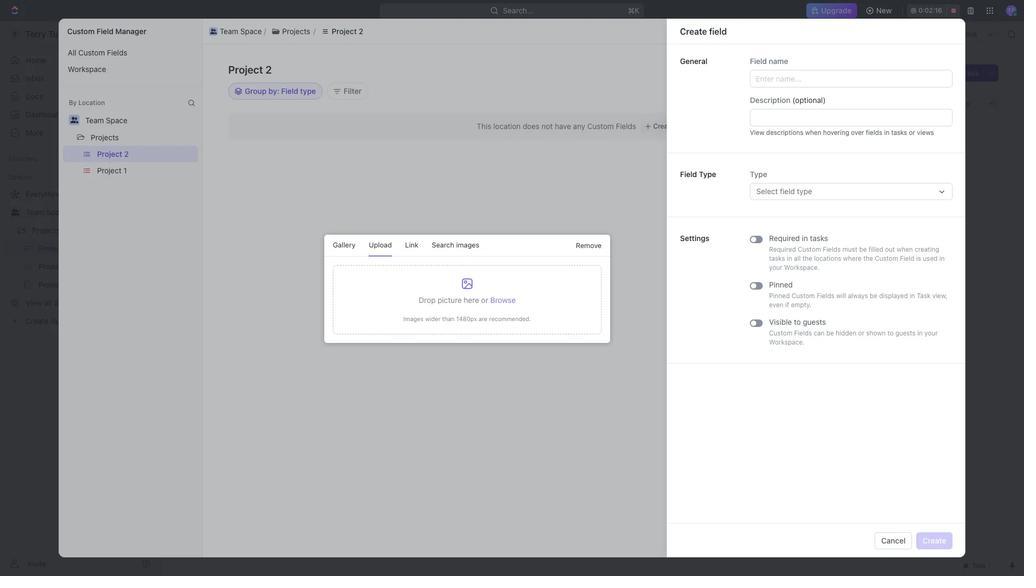 Task type: locate. For each thing, give the bounding box(es) containing it.
1 vertical spatial tasks
[[811, 234, 829, 243]]

projects link
[[231, 28, 275, 41], [198, 40, 226, 49], [32, 222, 125, 239]]

12 mins
[[869, 178, 891, 186], [869, 238, 891, 246], [869, 264, 891, 272]]

or left views
[[910, 129, 916, 137]]

task left view,
[[918, 292, 931, 300]]

0 horizontal spatial project 2 link
[[237, 40, 268, 49]]

or right here
[[482, 296, 489, 305]]

0 horizontal spatial projects link
[[32, 222, 125, 239]]

manager
[[116, 27, 147, 36]]

status
[[746, 119, 764, 127], [746, 161, 764, 169], [746, 178, 764, 186], [746, 238, 764, 246], [746, 264, 764, 272]]

2 vertical spatial list
[[59, 146, 202, 179]]

in right used
[[940, 255, 945, 263]]

task sidebar content section
[[683, 58, 907, 550]]

task up the customize
[[964, 68, 980, 77]]

calendar link
[[270, 96, 304, 111]]

1 12 mins from the top
[[869, 178, 891, 186]]

1 vertical spatial do
[[209, 252, 218, 260]]

added watcher:
[[730, 136, 780, 144]]

0 vertical spatial to do
[[804, 119, 824, 127]]

add task
[[948, 68, 980, 77]]

fields up the workspace button
[[107, 48, 127, 57]]

recommended.
[[490, 315, 532, 322]]

gantt link
[[360, 96, 382, 111]]

create new field button
[[871, 61, 941, 78]]

images
[[457, 241, 480, 249]]

0 horizontal spatial when
[[806, 129, 822, 137]]

fields left the can
[[795, 329, 813, 337]]

1 horizontal spatial or
[[859, 329, 865, 337]]

add up the customize
[[948, 68, 962, 77]]

0:02:16 button
[[908, 4, 961, 17]]

your inside the visible to guests custom fields can be hidden or shown to guests in your workspace.
[[925, 329, 939, 337]]

2 vertical spatial in progress
[[788, 238, 826, 246]]

2 vertical spatial progress
[[797, 238, 824, 246]]

0 vertical spatial workspace.
[[785, 264, 820, 272]]

project 2 link
[[281, 28, 329, 41], [237, 40, 268, 49]]

guests right shown
[[896, 329, 916, 337]]

workspace.
[[785, 264, 820, 272], [770, 338, 805, 346]]

1 horizontal spatial team space link
[[166, 28, 224, 41]]

hovering
[[824, 129, 850, 137]]

2 vertical spatial tasks
[[770, 255, 786, 263]]

any
[[574, 122, 586, 131]]

team inside sidebar navigation
[[26, 208, 44, 217]]

this
[[477, 122, 492, 131]]

0 vertical spatial or
[[910, 129, 916, 137]]

0 vertical spatial task
[[964, 68, 980, 77]]

12 down fields
[[869, 178, 875, 186]]

2 vertical spatial do
[[846, 264, 854, 272]]

in right fields
[[885, 129, 890, 137]]

create for new
[[877, 65, 901, 74]]

favorites button
[[4, 153, 41, 165]]

in down the com
[[790, 178, 795, 186]]

spaces
[[9, 173, 31, 181]]

link
[[405, 241, 419, 249]]

2 12 mins from the top
[[869, 238, 891, 246]]

create field
[[681, 26, 727, 36]]

custom field manager
[[67, 27, 147, 36]]

14 mins
[[868, 101, 891, 109], [868, 119, 891, 127], [868, 136, 891, 144]]

tasks
[[892, 129, 908, 137], [811, 234, 829, 243], [770, 255, 786, 263]]

0 vertical spatial 14 mins
[[868, 101, 891, 109]]

14 mins for task
[[868, 101, 891, 109]]

tree containing team space
[[4, 186, 155, 330]]

12 mins down filled
[[869, 264, 891, 272]]

3 changed from the top
[[718, 178, 744, 186]]

None text field
[[751, 109, 953, 127]]

the up complete on the top of the page
[[803, 255, 813, 263]]

1 horizontal spatial when
[[897, 246, 914, 254]]

1 vertical spatial 14
[[868, 119, 875, 127]]

settings
[[681, 234, 710, 243]]

3 mins from the top
[[877, 136, 891, 144]]

1 vertical spatial workspace.
[[770, 338, 805, 346]]

hide button
[[550, 123, 573, 136]]

0 vertical spatial 12 mins
[[869, 178, 891, 186]]

than
[[443, 315, 455, 322]]

field inside the required in tasks required custom fields must be filled out when creating tasks in all the locations where the custom field is used in your workspace.
[[901, 255, 915, 263]]

0 vertical spatial team space button
[[207, 25, 264, 38]]

invite
[[28, 559, 46, 568]]

dates
[[389, 320, 409, 329]]

do up 8686faf0v
[[209, 252, 218, 260]]

1 from from the top
[[766, 119, 780, 127]]

0 horizontal spatial task
[[918, 292, 931, 300]]

1 status from the top
[[746, 119, 764, 127]]

to do up 8686faf0v
[[198, 252, 218, 260]]

create for one
[[654, 122, 674, 130]]

12 mins right "must"
[[869, 238, 891, 246]]

drop
[[419, 296, 436, 305]]

com
[[705, 136, 853, 152]]

user group image
[[210, 29, 217, 34]]

3 12 mins from the top
[[869, 264, 891, 272]]

custom inside pinned pinned custom fields will always be displayed in task view, even if empty.
[[792, 292, 816, 300]]

projects inside tree
[[32, 226, 60, 235]]

12 mins down fields
[[869, 178, 891, 186]]

12 down filled
[[869, 264, 875, 272]]

14 for from
[[868, 119, 875, 127]]

to do down the where
[[835, 264, 854, 272]]

add
[[800, 65, 814, 74], [948, 68, 962, 77], [173, 405, 186, 414]]

gantt
[[363, 98, 382, 108]]

space
[[241, 26, 262, 35], [200, 29, 221, 38], [106, 116, 128, 125], [46, 208, 68, 217]]

create left one
[[654, 122, 674, 130]]

in down board 'link'
[[198, 151, 205, 159]]

0 horizontal spatial team space link
[[26, 204, 153, 221]]

2 horizontal spatial be
[[870, 292, 878, 300]]

be right the can
[[827, 329, 835, 337]]

fields inside the required in tasks required custom fields must be filled out when creating tasks in all the locations where the custom field is used in your workspace.
[[824, 246, 841, 254]]

team space button down location
[[81, 112, 132, 129]]

0 vertical spatial projects button
[[266, 25, 316, 38]]

search
[[432, 241, 455, 249]]

empty.
[[792, 301, 812, 309]]

6 mins from the top
[[877, 264, 891, 272]]

1 horizontal spatial field
[[845, 65, 861, 74]]

in up complete on the top of the page
[[803, 234, 809, 243]]

filled
[[869, 246, 884, 254]]

your down view,
[[925, 329, 939, 337]]

location
[[79, 99, 105, 107]]

team space button up projects / project 2
[[207, 25, 264, 38]]

3 changed status from from the top
[[716, 178, 782, 186]]

in left all
[[787, 255, 793, 263]]

custom inside the visible to guests custom fields can be hidden or shown to guests in your workspace.
[[770, 329, 793, 337]]

2 required from the top
[[770, 246, 797, 254]]

do up eloisefrancis23@gmail.
[[815, 119, 824, 127]]

can
[[814, 329, 825, 337]]

2 horizontal spatial /
[[277, 29, 279, 38]]

1 horizontal spatial task
[[964, 68, 980, 77]]

add for add existing field
[[800, 65, 814, 74]]

fields left "will"
[[817, 292, 835, 300]]

or inside the visible to guests custom fields can be hidden or shown to guests in your workspace.
[[859, 329, 865, 337]]

the down filled
[[864, 255, 874, 263]]

tasks up locations
[[811, 234, 829, 243]]

task inside "add task" button
[[964, 68, 980, 77]]

1 vertical spatial projects button
[[86, 129, 124, 146]]

to
[[790, 119, 798, 127], [806, 119, 813, 127], [826, 178, 832, 186], [826, 238, 832, 246], [198, 252, 207, 260], [821, 264, 829, 272], [837, 264, 844, 272], [795, 318, 801, 327], [888, 329, 894, 337]]

user group image
[[11, 209, 19, 216]]

2 pinned from the top
[[770, 292, 790, 300]]

projects link inside sidebar navigation
[[32, 222, 125, 239]]

2 14 from the top
[[868, 119, 875, 127]]

1 you from the top
[[705, 178, 716, 186]]

add left existing
[[800, 65, 814, 74]]

3 12 from the top
[[869, 264, 875, 272]]

1 horizontal spatial tasks
[[811, 234, 829, 243]]

required in tasks required custom fields must be filled out when creating tasks in all the locations where the custom field is used in your workspace.
[[770, 234, 945, 272]]

list containing all custom fields
[[59, 44, 202, 77]]

0 horizontal spatial tasks
[[770, 255, 786, 263]]

1 vertical spatial to do
[[198, 252, 218, 260]]

team space right user group icon in the top left of the page
[[26, 208, 68, 217]]

tree inside sidebar navigation
[[4, 186, 155, 330]]

5 mins from the top
[[877, 238, 891, 246]]

1 horizontal spatial /
[[230, 40, 233, 49]]

0 horizontal spatial to do
[[198, 252, 218, 260]]

team space down location
[[85, 116, 128, 125]]

2 from from the top
[[766, 161, 780, 169]]

view descriptions when hovering over fields in tasks or views
[[751, 129, 935, 137]]

list
[[207, 25, 946, 38], [59, 44, 202, 77], [59, 146, 202, 179]]

project 2
[[332, 26, 364, 35], [294, 29, 326, 38], [185, 64, 249, 81], [228, 64, 272, 76], [97, 149, 129, 159]]

1 horizontal spatial project 2 link
[[281, 28, 329, 41]]

workspace button
[[63, 61, 198, 77]]

1 vertical spatial list
[[59, 44, 202, 77]]

mins
[[877, 101, 891, 109], [877, 119, 891, 127], [877, 136, 891, 144], [877, 178, 891, 186], [877, 238, 891, 246], [877, 264, 891, 272]]

list link
[[238, 96, 253, 111]]

2 horizontal spatial add
[[948, 68, 962, 77]]

in right shown
[[918, 329, 923, 337]]

create button
[[917, 532, 953, 550]]

0 horizontal spatial guests
[[804, 318, 827, 327]]

when left 'hovering'
[[806, 129, 822, 137]]

when right out
[[897, 246, 914, 254]]

workspace. down all
[[785, 264, 820, 272]]

in progress up all
[[788, 238, 826, 246]]

2 vertical spatial 14 mins
[[868, 136, 891, 144]]

do down the where
[[846, 264, 854, 272]]

1 12 from the top
[[869, 178, 875, 186]]

workspace. down visible
[[770, 338, 805, 346]]

fields inside button
[[107, 48, 127, 57]]

2 vertical spatial be
[[827, 329, 835, 337]]

team space link
[[166, 28, 224, 41], [26, 204, 153, 221]]

attachments
[[152, 479, 209, 490]]

0 horizontal spatial your
[[770, 264, 783, 272]]

share button
[[803, 36, 836, 53]]

0 horizontal spatial add
[[173, 405, 186, 414]]

1 horizontal spatial project 2 button
[[316, 25, 369, 38]]

by
[[69, 99, 77, 107]]

in right displayed
[[910, 292, 916, 300]]

1 changed status from from the top
[[716, 119, 782, 127]]

1 vertical spatial your
[[925, 329, 939, 337]]

2 vertical spatial team space
[[26, 208, 68, 217]]

in progress
[[198, 151, 241, 159], [788, 178, 826, 186], [788, 238, 826, 246]]

4 changed from the top
[[718, 238, 744, 246]]

1 vertical spatial task
[[918, 292, 931, 300]]

0 vertical spatial required
[[770, 234, 800, 243]]

create left new
[[877, 65, 901, 74]]

0 vertical spatial project 2 button
[[316, 25, 369, 38]]

1 mins from the top
[[877, 101, 891, 109]]

3 status from the top
[[746, 178, 764, 186]]

1 14 mins from the top
[[868, 101, 891, 109]]

project inside button
[[97, 166, 122, 175]]

field left is
[[901, 255, 915, 263]]

type
[[699, 170, 717, 179]]

time
[[527, 320, 545, 329]]

browse
[[491, 296, 516, 305]]

from
[[766, 119, 780, 127], [766, 161, 780, 169], [766, 178, 780, 186], [766, 238, 780, 246], [766, 264, 780, 272]]

1 horizontal spatial the
[[864, 255, 874, 263]]

0 vertical spatial progress
[[206, 151, 241, 159]]

your
[[770, 264, 783, 272], [925, 329, 939, 337]]

2 changed status from from the top
[[716, 161, 782, 169]]

1 horizontal spatial team space
[[85, 116, 128, 125]]

description
[[188, 405, 227, 414]]

0 horizontal spatial team space
[[26, 208, 68, 217]]

1 horizontal spatial do
[[815, 119, 824, 127]]

existing
[[816, 65, 843, 74]]

2 horizontal spatial to do
[[835, 264, 854, 272]]

0 vertical spatial pinned
[[770, 280, 793, 289]]

2 horizontal spatial or
[[910, 129, 916, 137]]

2 12 from the top
[[869, 238, 875, 246]]

2 vertical spatial or
[[859, 329, 865, 337]]

0 vertical spatial you
[[705, 178, 716, 186]]

/
[[226, 29, 228, 38], [277, 29, 279, 38], [230, 40, 233, 49]]

hide
[[554, 125, 568, 133]]

inbox link
[[4, 70, 155, 87]]

14 mins for from
[[868, 119, 891, 127]]

3 from from the top
[[766, 178, 780, 186]]

team space up projects / project 2
[[220, 26, 262, 35]]

1 vertical spatial 14 mins
[[868, 119, 891, 127]]

your left complete on the top of the page
[[770, 264, 783, 272]]

be inside the visible to guests custom fields can be hidden or shown to guests in your workspace.
[[827, 329, 835, 337]]

to do up eloisefrancis23@gmail.
[[804, 119, 824, 127]]

1 horizontal spatial projects button
[[266, 25, 316, 38]]

be right always
[[870, 292, 878, 300]]

projects
[[282, 26, 311, 35], [244, 29, 272, 38], [198, 40, 226, 49], [91, 133, 119, 142], [32, 226, 60, 235]]

description
[[751, 96, 791, 105]]

1 required from the top
[[770, 234, 800, 243]]

search images
[[432, 241, 480, 249]]

in progress down board 'link'
[[198, 151, 241, 159]]

team right user group icon in the top left of the page
[[26, 208, 44, 217]]

1 vertical spatial 12
[[869, 238, 875, 246]]

12 left out
[[869, 238, 875, 246]]

complete
[[788, 264, 821, 272]]

or for visible
[[859, 329, 865, 337]]

0 vertical spatial your
[[770, 264, 783, 272]]

0 horizontal spatial or
[[482, 296, 489, 305]]

1 vertical spatial project 2 button
[[92, 146, 198, 162]]

fields inside the visible to guests custom fields can be hidden or shown to guests in your workspace.
[[795, 329, 813, 337]]

fields up locations
[[824, 246, 841, 254]]

4 mins from the top
[[877, 178, 891, 186]]

add left description
[[173, 405, 186, 414]]

progress
[[206, 151, 241, 159], [797, 178, 824, 186], [797, 238, 824, 246]]

1 vertical spatial guests
[[896, 329, 916, 337]]

be left filled
[[860, 246, 868, 254]]

1 horizontal spatial team space button
[[207, 25, 264, 38]]

0 vertical spatial do
[[815, 119, 824, 127]]

in inside pinned pinned custom fields will always be displayed in task view, even if empty.
[[910, 292, 916, 300]]

1 vertical spatial when
[[897, 246, 914, 254]]

2 status from the top
[[746, 161, 764, 169]]

create up 'general'
[[681, 26, 708, 36]]

1 vertical spatial required
[[770, 246, 797, 254]]

1 14 from the top
[[868, 101, 875, 109]]

in progress down eloisefrancis23@gmail.
[[788, 178, 826, 186]]

or left shown
[[859, 329, 865, 337]]

create inside 'button'
[[923, 536, 947, 545]]

2 horizontal spatial tasks
[[892, 129, 908, 137]]

1 horizontal spatial guests
[[896, 329, 916, 337]]

0 horizontal spatial team space button
[[81, 112, 132, 129]]

guests up the can
[[804, 318, 827, 327]]

create right cancel
[[923, 536, 947, 545]]

Search tasks... text field
[[892, 121, 999, 137]]

0 vertical spatial when
[[806, 129, 822, 137]]

4 from from the top
[[766, 238, 780, 246]]

when
[[806, 129, 822, 137], [897, 246, 914, 254]]

field down "created"
[[751, 57, 767, 66]]

fields left create one button
[[616, 122, 637, 131]]

tree
[[4, 186, 155, 330]]

project
[[332, 26, 357, 35], [294, 29, 320, 38], [237, 40, 261, 49], [185, 64, 233, 81], [228, 64, 263, 76], [97, 149, 122, 159], [97, 166, 122, 175]]

0 vertical spatial be
[[860, 246, 868, 254]]

1 horizontal spatial add
[[800, 65, 814, 74]]

2 vertical spatial 14
[[868, 136, 875, 144]]

tasks right fields
[[892, 129, 908, 137]]

send button
[[865, 522, 896, 539]]

team space
[[220, 26, 262, 35], [85, 116, 128, 125], [26, 208, 68, 217]]

field type
[[681, 170, 717, 179]]

2 vertical spatial to do
[[835, 264, 854, 272]]

0 vertical spatial team space
[[220, 26, 262, 35]]

1 vertical spatial team space button
[[81, 112, 132, 129]]

0 vertical spatial in progress
[[198, 151, 241, 159]]

tasks left all
[[770, 255, 786, 263]]

create for field
[[681, 26, 708, 36]]

0 vertical spatial 12
[[869, 178, 875, 186]]

2 vertical spatial 12
[[869, 264, 875, 272]]

hidden
[[836, 329, 857, 337]]

attachments button
[[152, 471, 611, 497]]

create one
[[654, 122, 688, 130]]

2 vertical spatial 12 mins
[[869, 264, 891, 272]]

1 the from the left
[[803, 255, 813, 263]]

be inside pinned pinned custom fields will always be displayed in task view, even if empty.
[[870, 292, 878, 300]]

0 horizontal spatial the
[[803, 255, 813, 263]]

1 horizontal spatial be
[[860, 246, 868, 254]]

one
[[676, 122, 688, 130]]

task
[[964, 68, 980, 77], [918, 292, 931, 300]]

2 14 mins from the top
[[868, 119, 891, 127]]

1 vertical spatial pinned
[[770, 292, 790, 300]]

2 horizontal spatial team space
[[220, 26, 262, 35]]



Task type: vqa. For each thing, say whether or not it's contained in the screenshot.
Link
yes



Task type: describe. For each thing, give the bounding box(es) containing it.
fields inside pinned pinned custom fields will always be displayed in task view, even if empty.
[[817, 292, 835, 300]]

project 1
[[97, 166, 127, 175]]

wider
[[425, 315, 441, 322]]

does
[[523, 122, 540, 131]]

if
[[786, 301, 790, 309]]

4 status from the top
[[746, 238, 764, 246]]

creating
[[915, 246, 940, 254]]

2 the from the left
[[864, 255, 874, 263]]

descriptions
[[767, 129, 804, 137]]

task sidebar navigation tab list
[[912, 65, 935, 127]]

Enter name... text field
[[751, 70, 953, 88]]

team space link inside tree
[[26, 204, 153, 221]]

field for add existing field
[[845, 65, 861, 74]]

location
[[494, 122, 521, 131]]

1480px
[[457, 315, 477, 322]]

all custom fields
[[68, 48, 127, 57]]

field for create new field
[[919, 65, 935, 74]]

displayed
[[880, 292, 909, 300]]

team left user group image
[[179, 29, 198, 38]]

list containing team space
[[207, 25, 946, 38]]

be for custom
[[870, 292, 878, 300]]

14 for task
[[868, 101, 875, 109]]

even
[[770, 301, 784, 309]]

power
[[750, 281, 768, 289]]

custom inside button
[[78, 48, 105, 57]]

1 vertical spatial team space
[[85, 116, 128, 125]]

1 horizontal spatial projects link
[[198, 40, 226, 49]]

workspace. inside the required in tasks required custom fields must be filled out when creating tasks in all the locations where the custom field is used in your workspace.
[[785, 264, 820, 272]]

workspace. inside the visible to guests custom fields can be hidden or shown to guests in your workspace.
[[770, 338, 805, 346]]

task inside pinned pinned custom fields will always be displayed in task view, even if empty.
[[918, 292, 931, 300]]

team space inside tree
[[26, 208, 68, 217]]

task
[[755, 101, 768, 109]]

by location
[[69, 99, 105, 107]]

track time
[[506, 320, 545, 329]]

2 horizontal spatial projects link
[[231, 28, 275, 41]]

used
[[924, 255, 938, 263]]

name
[[769, 57, 789, 66]]

list containing project 2
[[59, 146, 202, 179]]

add for add description
[[173, 405, 186, 414]]

0 horizontal spatial /
[[226, 29, 228, 38]]

will
[[837, 292, 847, 300]]

activity
[[913, 84, 934, 90]]

visible to guests custom fields can be hidden or shown to guests in your workspace.
[[770, 318, 939, 346]]

table
[[324, 98, 343, 108]]

0 horizontal spatial project 2 button
[[92, 146, 198, 162]]

automations
[[933, 29, 978, 38]]

2 you from the top
[[705, 238, 716, 246]]

5 from from the top
[[766, 264, 780, 272]]

Edit task name text field
[[152, 285, 611, 305]]

add existing field button
[[793, 61, 867, 78]]

field name
[[751, 57, 789, 66]]

dashboards link
[[4, 106, 155, 123]]

1
[[124, 166, 127, 175]]

5 status from the top
[[746, 264, 764, 272]]

0 horizontal spatial projects button
[[86, 129, 124, 146]]

favorites
[[9, 155, 37, 163]]

calendar
[[272, 98, 304, 108]]

1 changed from the top
[[718, 119, 744, 127]]

be inside the required in tasks required custom fields must be filled out when creating tasks in all the locations where the custom field is used in your workspace.
[[860, 246, 868, 254]]

8686faf0v
[[195, 264, 228, 272]]

table link
[[322, 96, 343, 111]]

add task button
[[941, 65, 986, 82]]

team down location
[[85, 116, 104, 125]]

create new field
[[877, 65, 935, 74]]

remove
[[576, 241, 602, 250]]

all
[[68, 48, 76, 57]]

0 horizontal spatial field
[[710, 26, 727, 36]]

add for add task
[[948, 68, 962, 77]]

locations
[[815, 255, 842, 263]]

1 pinned from the top
[[770, 280, 793, 289]]

1 vertical spatial in progress
[[788, 178, 826, 186]]

0 horizontal spatial do
[[209, 252, 218, 260]]

add existing field
[[800, 65, 861, 74]]

gallery
[[333, 241, 356, 249]]

when inside the required in tasks required custom fields must be filled out when creating tasks in all the locations where the custom field is used in your workspace.
[[897, 246, 914, 254]]

1 horizontal spatial to do
[[804, 119, 824, 127]]

1 vertical spatial or
[[482, 296, 489, 305]]

description (optional)
[[751, 96, 826, 105]]

in up all
[[790, 238, 795, 246]]

automations button
[[928, 26, 983, 42]]

home
[[26, 56, 46, 65]]

cancel button
[[876, 532, 913, 550]]

field up all custom fields
[[97, 27, 114, 36]]

create one button
[[641, 120, 692, 133]]

or for view
[[910, 129, 916, 137]]

list
[[240, 98, 253, 108]]

visible
[[770, 318, 793, 327]]

general
[[681, 57, 708, 66]]

home link
[[4, 52, 155, 69]]

this location does not have any custom fields
[[477, 122, 637, 131]]

0 vertical spatial guests
[[804, 318, 827, 327]]

created this task
[[716, 101, 768, 109]]

drop picture here or browse
[[419, 296, 516, 305]]

added
[[732, 136, 751, 144]]

picture
[[438, 296, 462, 305]]

space inside sidebar navigation
[[46, 208, 68, 217]]

add description
[[173, 405, 227, 414]]

workspace
[[68, 65, 106, 74]]

upgrade
[[822, 6, 852, 15]]

0 vertical spatial tasks
[[892, 129, 908, 137]]

5 changed status from from the top
[[716, 264, 782, 272]]

3 14 mins from the top
[[868, 136, 891, 144]]

are
[[479, 315, 488, 322]]

team up projects / project 2
[[220, 26, 239, 35]]

have
[[555, 122, 571, 131]]

subtasks button
[[194, 439, 239, 458]]

on
[[769, 41, 777, 49]]

project 1 button
[[92, 162, 198, 179]]

sidebar navigation
[[0, 21, 160, 576]]

3 14 from the top
[[868, 136, 875, 144]]

2 horizontal spatial do
[[846, 264, 854, 272]]

4 changed status from from the top
[[716, 238, 782, 246]]

customize
[[934, 98, 972, 108]]

new
[[903, 65, 917, 74]]

subtasks
[[198, 444, 235, 453]]

5 changed from the top
[[718, 264, 744, 272]]

17
[[792, 41, 799, 49]]

view
[[751, 129, 765, 137]]

add description button
[[156, 401, 607, 418]]

2 changed from the top
[[718, 161, 744, 169]]

in inside the visible to guests custom fields can be hidden or shown to guests in your workspace.
[[918, 329, 923, 337]]

1 vertical spatial progress
[[797, 178, 824, 186]]

field left type
[[681, 170, 698, 179]]

view,
[[933, 292, 948, 300]]

views
[[918, 129, 935, 137]]

docs
[[26, 92, 43, 101]]

projects / project 2
[[198, 40, 268, 49]]

be for guests
[[827, 329, 835, 337]]

docs link
[[4, 88, 155, 105]]

inbox
[[26, 74, 44, 83]]

created on nov 17
[[743, 41, 799, 49]]

2 mins from the top
[[877, 119, 891, 127]]

all
[[795, 255, 801, 263]]

out
[[886, 246, 896, 254]]

0 vertical spatial team space link
[[166, 28, 224, 41]]

your inside the required in tasks required custom fields must be filled out when creating tasks in all the locations where the custom field is used in your workspace.
[[770, 264, 783, 272]]

board link
[[197, 96, 220, 111]]



